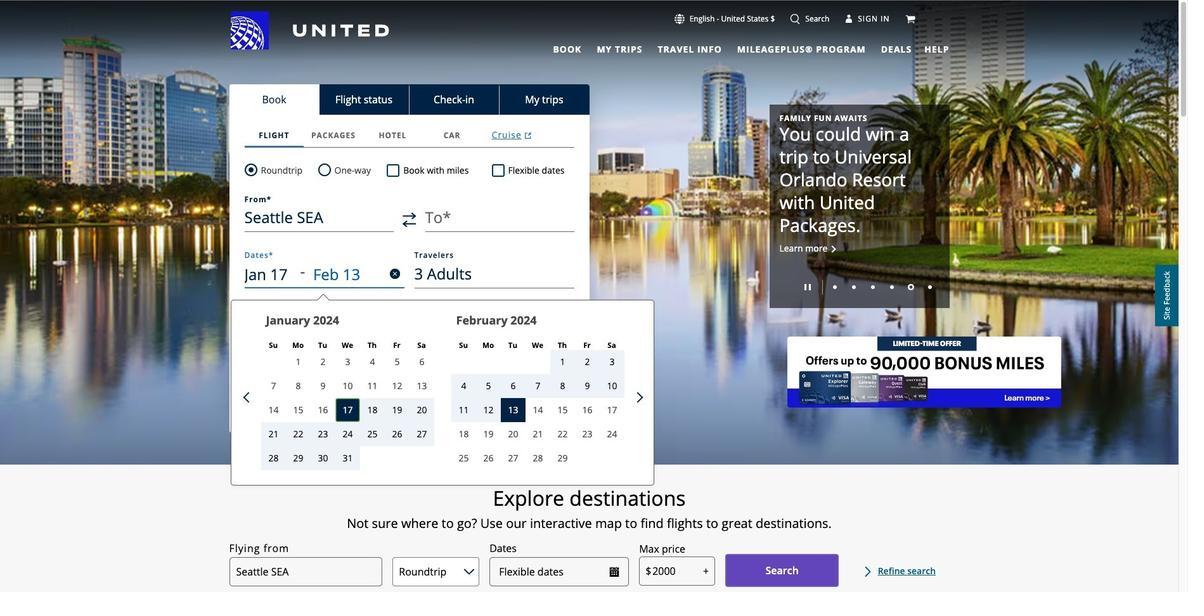 Task type: vqa. For each thing, say whether or not it's contained in the screenshot.
Pause image
yes



Task type: describe. For each thing, give the bounding box(es) containing it.
view cart, click to view list of recently searched saved trips. image
[[905, 14, 916, 24]]

carousel buttons element
[[780, 275, 940, 298]]

slide 5 of 6 image
[[908, 284, 914, 291]]

slide 3 of 6 image
[[871, 286, 875, 289]]

slide 2 of 6 image
[[852, 286, 856, 289]]

pause image
[[805, 284, 811, 291]]

move backward to switch to the previous month. image
[[243, 392, 254, 403]]

Return text field
[[313, 259, 372, 289]]

calendar application
[[239, 301, 1014, 495]]

move forward to switch to the next month. image
[[632, 392, 643, 403]]

enter your departing city, airport name, or airport code. element
[[245, 196, 272, 204]]

To* text field
[[425, 203, 574, 232]]

From* text field
[[245, 203, 394, 232]]

Flying from text field
[[229, 558, 383, 587]]

slide 4 of 6 image
[[890, 286, 894, 289]]

reverse origin and destination image
[[402, 212, 416, 227]]

2 vertical spatial tab list
[[245, 124, 574, 148]]



Task type: locate. For each thing, give the bounding box(es) containing it.
currently in english united states	$ enter to change image
[[675, 14, 685, 24]]

main content
[[0, 1, 1179, 592]]

flying from element
[[229, 541, 289, 557]]

clear dates image
[[390, 269, 400, 279]]

flexible dates image
[[610, 567, 620, 577]]

slide 6 of 6 image
[[928, 286, 932, 289]]

navigation
[[0, 11, 1179, 57]]

please enter the max price in the input text or tab to access the slider to set the max price. element
[[639, 542, 686, 557]]

not sure where to go? use our interactive map to find flights to great destinations. element
[[156, 516, 1023, 532]]

slide 1 of 6 image
[[833, 286, 837, 289]]

explore destinations element
[[156, 486, 1023, 511]]

1 vertical spatial tab list
[[229, 84, 590, 115]]

Depart text field
[[245, 259, 300, 289]]

0 vertical spatial tab list
[[546, 38, 915, 57]]

united logo link to homepage image
[[231, 11, 389, 49]]

None text field
[[639, 557, 716, 586]]

tab list
[[546, 38, 915, 57], [229, 84, 590, 115], [245, 124, 574, 148]]



